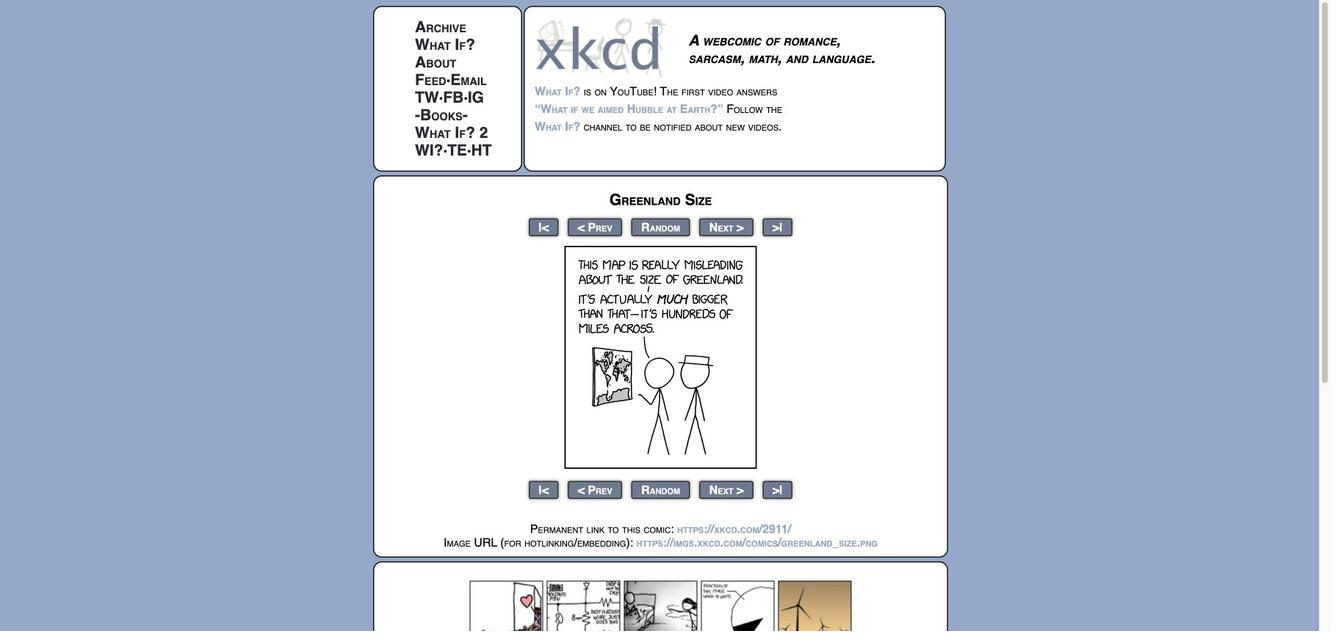 Task type: describe. For each thing, give the bounding box(es) containing it.
greenland size image
[[564, 246, 757, 469]]

xkcd.com logo image
[[535, 17, 671, 78]]

selected comics image
[[470, 581, 852, 632]]



Task type: vqa. For each thing, say whether or not it's contained in the screenshot.
Earth Temperature Timeline image
no



